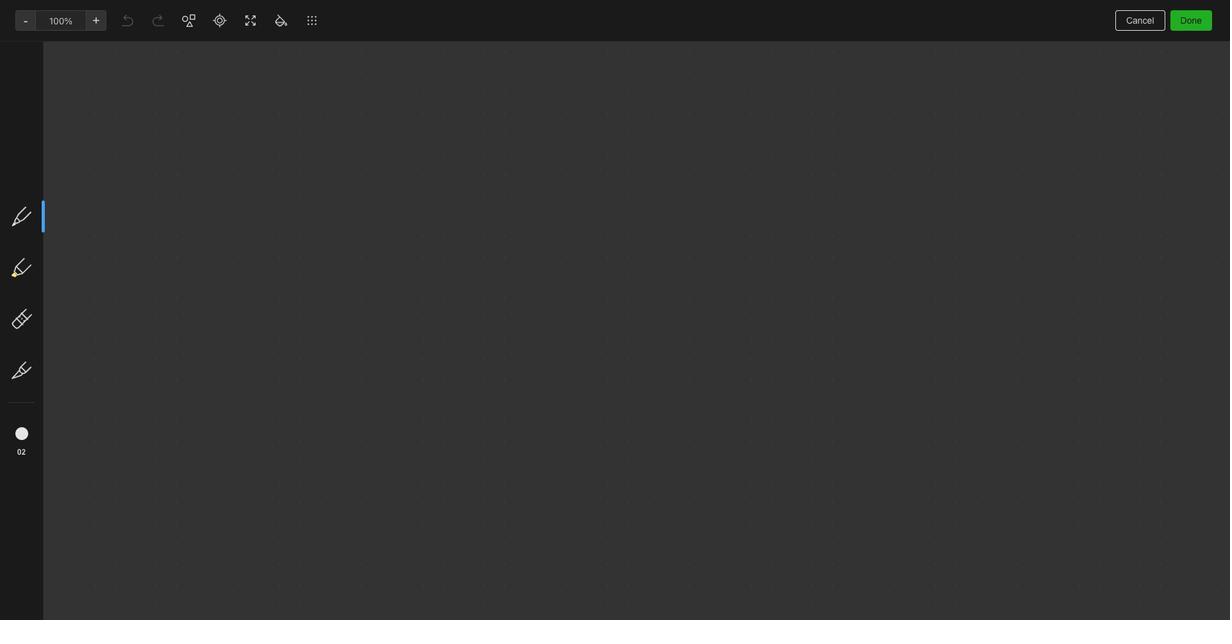 Task type: describe. For each thing, give the bounding box(es) containing it.
15,
[[90, 39, 102, 50]]

saved
[[1197, 602, 1220, 613]]

changes
[[1162, 602, 1195, 613]]

case
[[1009, 194, 1029, 204]]

no results
[[1163, 108, 1201, 119]]

all
[[1071, 238, 1080, 249]]

only
[[1109, 10, 1126, 20]]

you
[[1129, 10, 1143, 20]]

first notebook
[[55, 10, 112, 20]]

all
[[1150, 602, 1160, 613]]

match case
[[981, 194, 1029, 204]]

add tag image
[[102, 600, 118, 615]]

only you
[[1109, 10, 1143, 20]]

2023
[[105, 39, 126, 50]]

collapse note image
[[9, 8, 24, 23]]

in
[[985, 85, 992, 95]]

share button
[[1153, 5, 1200, 26]]

note
[[994, 85, 1012, 95]]

replace all button
[[1025, 232, 1090, 255]]

match
[[981, 194, 1007, 204]]

last edited on dec 15, 2023
[[10, 39, 126, 50]]

replace for replace
[[977, 238, 1010, 249]]

on
[[59, 39, 69, 50]]

all changes saved
[[1150, 602, 1220, 613]]



Task type: locate. For each thing, give the bounding box(es) containing it.
share
[[1164, 10, 1189, 21]]

first
[[55, 10, 72, 20]]

close image
[[1193, 75, 1206, 88]]

note window element
[[0, 0, 1230, 620]]

notebook
[[74, 10, 112, 20]]

dec
[[72, 39, 88, 50]]

last
[[10, 39, 28, 50]]

replace button
[[966, 232, 1020, 255]]

0 horizontal spatial replace
[[977, 238, 1010, 249]]

replace left all
[[1035, 238, 1068, 249]]

first notebook button
[[39, 6, 117, 24]]

results
[[1175, 108, 1201, 119]]

1 replace from the left
[[977, 238, 1010, 249]]

Match case checkbox
[[966, 194, 977, 204]]

2 replace from the left
[[1035, 238, 1068, 249]]

replace for replace all
[[1035, 238, 1068, 249]]

find
[[966, 85, 983, 95]]

replace all
[[1035, 238, 1080, 249]]

1 horizontal spatial replace
[[1035, 238, 1068, 249]]

replace down match
[[977, 238, 1010, 249]]

edited
[[30, 39, 56, 50]]

replace inside replace button
[[977, 238, 1010, 249]]

find in note
[[966, 85, 1012, 95]]

no
[[1163, 108, 1173, 119]]

replace
[[977, 238, 1010, 249], [1035, 238, 1068, 249]]

replace inside replace all button
[[1035, 238, 1068, 249]]

Note Editor text field
[[0, 0, 1230, 620]]



Task type: vqa. For each thing, say whether or not it's contained in the screenshot.
Select828 Option
yes



